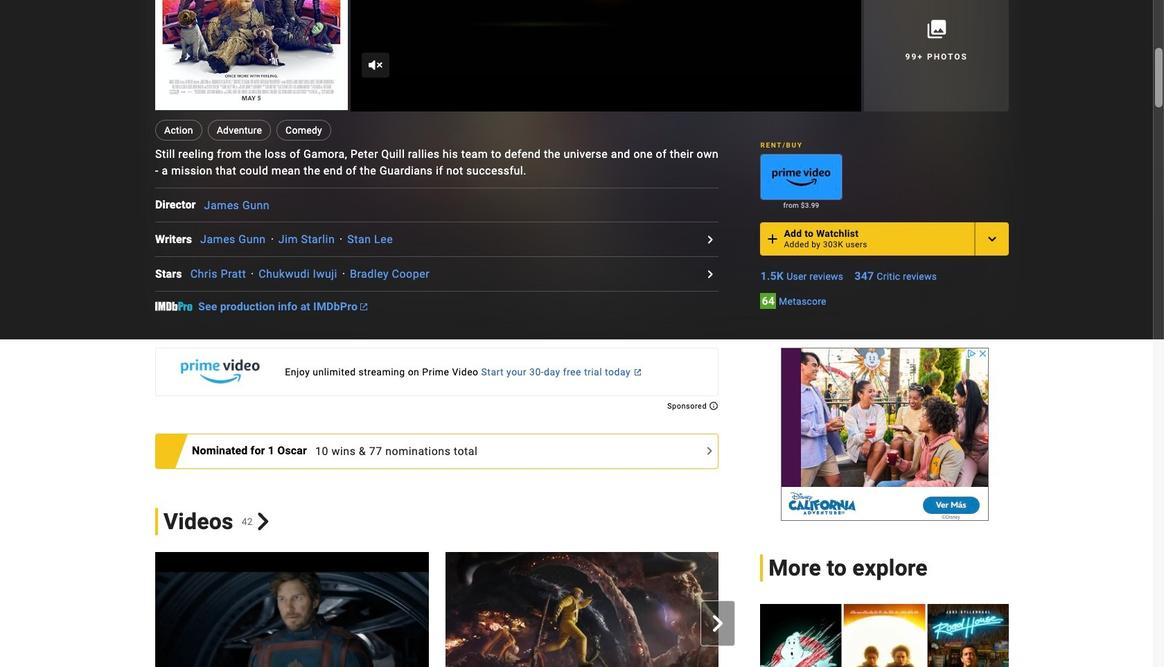 Task type: vqa. For each thing, say whether or not it's contained in the screenshot.
THE MAXXXINE image
no



Task type: locate. For each thing, give the bounding box(es) containing it.
see more awards and nominations image
[[702, 443, 718, 460]]

launch inline image
[[360, 304, 367, 310]]

tv spot image
[[155, 552, 429, 667]]

official trailer image
[[735, 552, 1009, 667]]

add image
[[765, 231, 781, 247]]

watch tv spot element
[[351, 0, 862, 111]]

group
[[155, 0, 348, 111], [351, 0, 862, 111], [760, 154, 842, 211], [760, 154, 842, 200], [139, 552, 1009, 667], [155, 552, 429, 667], [445, 552, 719, 667], [735, 552, 1009, 667], [760, 604, 1009, 667]]



Task type: describe. For each thing, give the bounding box(es) containing it.
see full cast and crew image
[[702, 266, 719, 282]]

see full cast and crew element
[[155, 197, 204, 213]]

volume off image
[[367, 57, 384, 73]]

chevron right inline image
[[254, 513, 272, 531]]

add title to another list image
[[984, 231, 1001, 247]]

watch on prime video image
[[761, 154, 842, 200]]

still reeling from the loss of gamora, peter quill rallies his team to defend the universe and one of their own - a mission that could mean the end of the guardians if not successful. image
[[351, 0, 862, 111]]

production art image
[[760, 604, 1009, 667]]

advertisement element
[[781, 348, 989, 521]]

vin diesel, bradley cooper, sean gunn, chris pratt, zoe saldana, dave bautista, karen gillan, pom klementieff, and maria bakalova in guardians of the galaxy vol. 3 (2023) image
[[155, 0, 348, 110]]

see full cast and crew image
[[702, 231, 719, 248]]

video player application
[[351, 0, 862, 111]]

chevron right inline image
[[710, 616, 726, 632]]

trailer #2 image
[[445, 552, 719, 667]]



